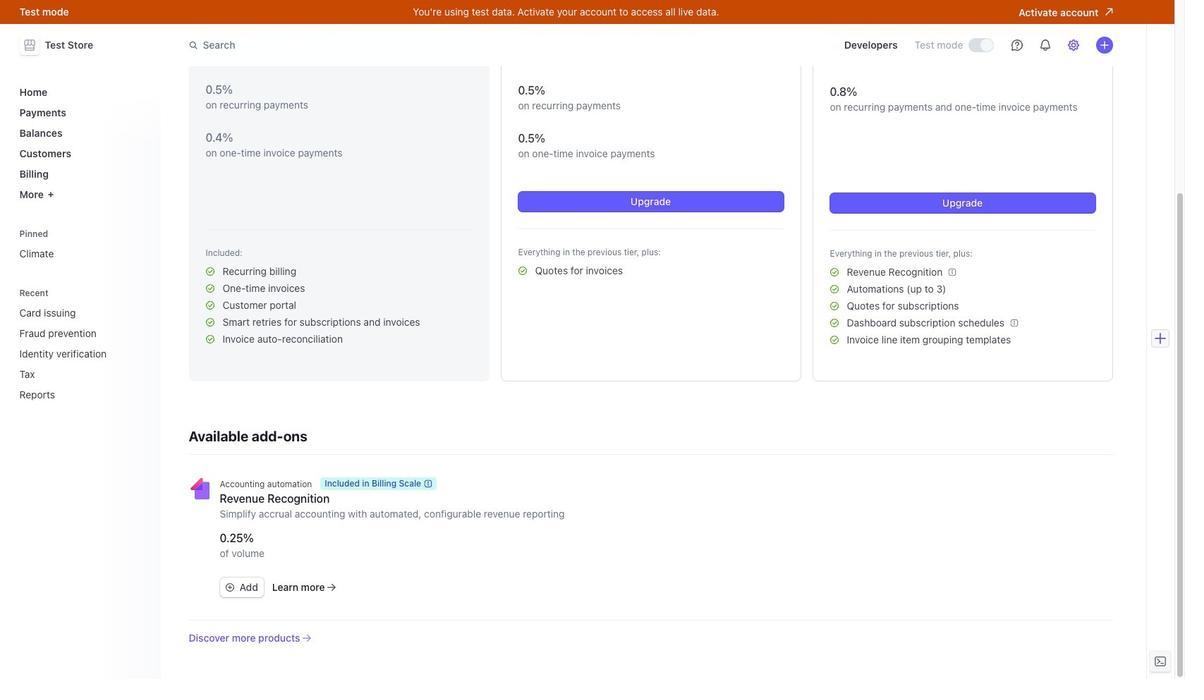 Task type: vqa. For each thing, say whether or not it's contained in the screenshot.
SEARCH text box on the top left
yes



Task type: describe. For each thing, give the bounding box(es) containing it.
Search text field
[[180, 32, 578, 58]]

help image
[[1012, 40, 1023, 51]]

notifications image
[[1040, 40, 1051, 51]]

1 recent element from the top
[[14, 288, 152, 406]]

svg image
[[225, 584, 234, 592]]

pinned element
[[14, 229, 152, 265]]



Task type: locate. For each thing, give the bounding box(es) containing it.
recent element
[[14, 288, 152, 406], [14, 301, 152, 406]]

core navigation links element
[[14, 80, 152, 206]]

settings image
[[1068, 40, 1079, 51]]

2 recent element from the top
[[14, 301, 152, 406]]

None search field
[[180, 32, 578, 58]]

Test mode checkbox
[[969, 39, 993, 52]]



